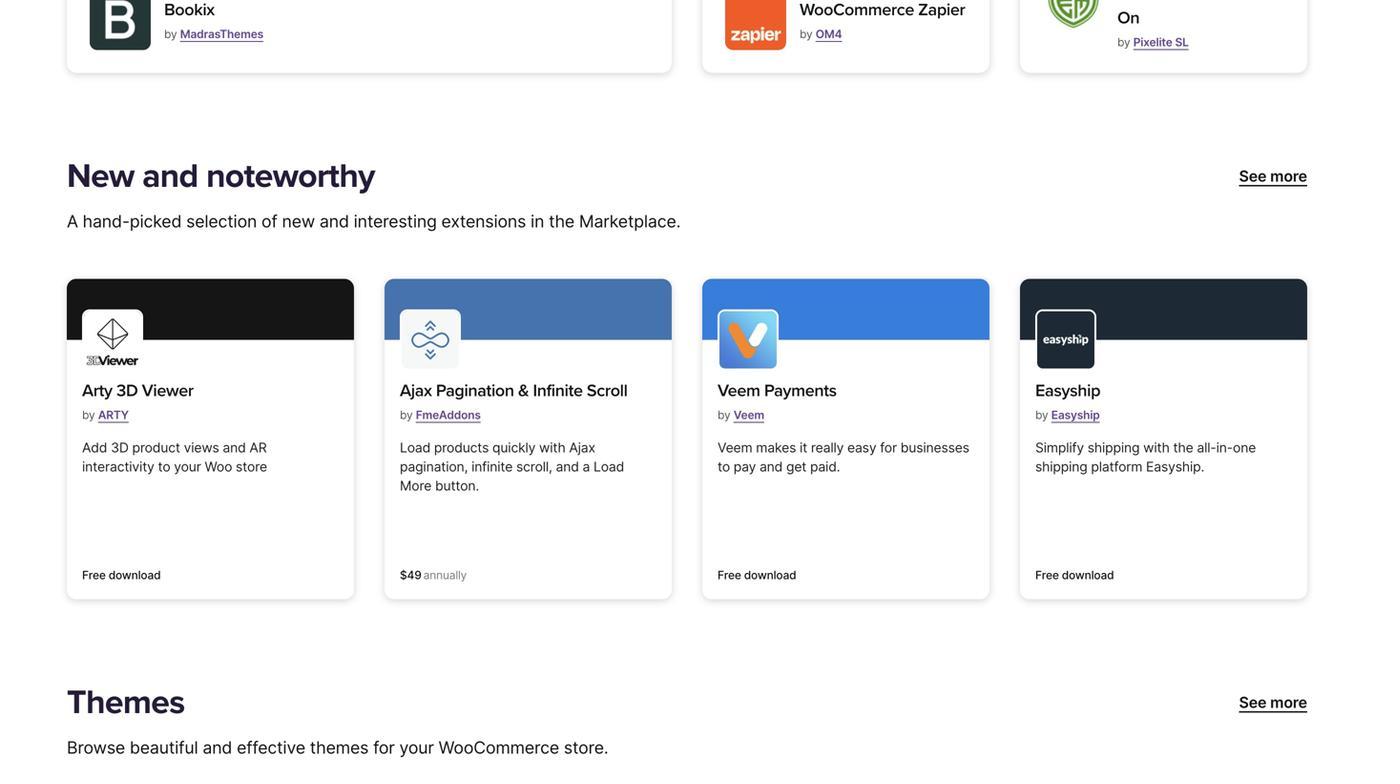 Task type: locate. For each thing, give the bounding box(es) containing it.
0 vertical spatial the
[[549, 211, 574, 232]]

1 vertical spatial more
[[1270, 694, 1307, 712]]

1 vertical spatial your
[[399, 738, 434, 759]]

2 horizontal spatial download
[[1062, 569, 1114, 583]]

shipping down simplify
[[1035, 459, 1087, 475]]

download for viewer
[[109, 569, 161, 583]]

1 vertical spatial 3d
[[111, 440, 129, 456]]

1 horizontal spatial the
[[1173, 440, 1193, 456]]

1 vertical spatial ajax
[[569, 440, 595, 456]]

by pixelite sl
[[1117, 35, 1189, 49]]

madrasthemes link
[[180, 20, 263, 49]]

shipping up platform
[[1088, 440, 1140, 456]]

the inside simplify shipping with the all-in-one shipping platform easyship.
[[1173, 440, 1193, 456]]

1 horizontal spatial ajax
[[569, 440, 595, 456]]

easyship
[[1035, 381, 1100, 401], [1051, 408, 1100, 422]]

and inside veem makes it really easy for businesses to pay and get paid.
[[759, 459, 783, 475]]

with up scroll, at the bottom
[[539, 440, 565, 456]]

1 vertical spatial easyship
[[1051, 408, 1100, 422]]

2 with from the left
[[1143, 440, 1170, 456]]

makes
[[756, 440, 796, 456]]

1 horizontal spatial for
[[880, 440, 897, 456]]

with up "easyship."
[[1143, 440, 1170, 456]]

more
[[1270, 167, 1307, 186], [1270, 694, 1307, 712]]

ajax inside load products quickly with ajax pagination, infinite scroll, and a load more button.
[[569, 440, 595, 456]]

veem down veem payments link in the right of the page
[[734, 408, 764, 422]]

scroll
[[587, 381, 627, 401]]

0 horizontal spatial your
[[174, 459, 201, 475]]

load right a on the bottom of page
[[594, 459, 624, 475]]

free download for easyship
[[1035, 569, 1114, 583]]

your down views
[[174, 459, 201, 475]]

2 see more from the top
[[1239, 694, 1307, 712]]

0 horizontal spatial free download
[[82, 569, 161, 583]]

browse beautiful and effective themes for your woocommerce store.
[[67, 738, 608, 759]]

pixelite sl link
[[1133, 28, 1189, 57]]

sl
[[1175, 35, 1189, 49]]

1 horizontal spatial to
[[718, 459, 730, 475]]

0 horizontal spatial free
[[82, 569, 106, 583]]

2 to from the left
[[718, 459, 730, 475]]

to down product on the bottom
[[158, 459, 170, 475]]

ajax up the fmeaddons
[[400, 381, 432, 401]]

1 horizontal spatial free
[[718, 569, 741, 583]]

1 vertical spatial the
[[1173, 440, 1193, 456]]

3d inside arty 3d viewer by arty
[[116, 381, 138, 401]]

0 vertical spatial for
[[880, 440, 897, 456]]

with
[[539, 440, 565, 456], [1143, 440, 1170, 456]]

and
[[142, 156, 198, 197], [320, 211, 349, 232], [223, 440, 246, 456], [556, 459, 579, 475], [759, 459, 783, 475], [203, 738, 232, 759]]

simplify
[[1035, 440, 1084, 456]]

ajax up a on the bottom of page
[[569, 440, 595, 456]]

one
[[1233, 440, 1256, 456]]

more for new and noteworthy
[[1270, 167, 1307, 186]]

om4 link
[[816, 20, 842, 49]]

load up pagination,
[[400, 440, 430, 456]]

veem left payments
[[718, 381, 760, 401]]

arty 3d viewer link
[[82, 378, 194, 404]]

by up simplify
[[1035, 408, 1048, 422]]

noteworthy
[[206, 156, 375, 197]]

of
[[261, 211, 277, 232]]

shipping
[[1088, 440, 1140, 456], [1035, 459, 1087, 475]]

3d for add
[[111, 440, 129, 456]]

1 see more from the top
[[1239, 167, 1307, 186]]

ajax pagination & infinite scroll link
[[400, 378, 627, 404]]

2 more from the top
[[1270, 694, 1307, 712]]

0 vertical spatial see
[[1239, 167, 1267, 186]]

ar
[[249, 440, 267, 456]]

ajax inside the ajax pagination & infinite scroll by fmeaddons
[[400, 381, 432, 401]]

pay
[[734, 459, 756, 475]]

to inside add 3d product views and ar interactivity to your woo store
[[158, 459, 170, 475]]

the
[[549, 211, 574, 232], [1173, 440, 1193, 456]]

by
[[164, 27, 177, 41], [800, 27, 813, 41], [1117, 35, 1130, 49], [82, 408, 95, 422], [400, 408, 413, 422], [718, 408, 730, 422], [1035, 408, 1048, 422]]

0 vertical spatial more
[[1270, 167, 1307, 186]]

1 horizontal spatial load
[[594, 459, 624, 475]]

your
[[174, 459, 201, 475], [399, 738, 434, 759]]

load products quickly with ajax pagination, infinite scroll, and a load more button.
[[400, 440, 624, 494]]

arty link
[[98, 401, 129, 430]]

0 horizontal spatial ajax
[[400, 381, 432, 401]]

0 vertical spatial veem
[[718, 381, 760, 401]]

new
[[67, 156, 134, 197]]

0 vertical spatial load
[[400, 440, 430, 456]]

and left ar
[[223, 440, 246, 456]]

2 see from the top
[[1239, 694, 1267, 712]]

for
[[880, 440, 897, 456], [373, 738, 395, 759]]

payments
[[764, 381, 837, 401]]

ajax
[[400, 381, 432, 401], [569, 440, 595, 456]]

and down makes
[[759, 459, 783, 475]]

1 horizontal spatial your
[[399, 738, 434, 759]]

and inside load products quickly with ajax pagination, infinite scroll, and a load more button.
[[556, 459, 579, 475]]

by left arty
[[82, 408, 95, 422]]

in-
[[1216, 440, 1233, 456]]

1 see from the top
[[1239, 167, 1267, 186]]

2 download from the left
[[744, 569, 796, 583]]

1 horizontal spatial download
[[744, 569, 796, 583]]

1 vertical spatial for
[[373, 738, 395, 759]]

infinite
[[533, 381, 583, 401]]

0 vertical spatial easyship
[[1035, 381, 1100, 401]]

to inside veem makes it really easy for businesses to pay and get paid.
[[718, 459, 730, 475]]

for for your
[[373, 738, 395, 759]]

the up "easyship."
[[1173, 440, 1193, 456]]

3d up interactivity
[[111, 440, 129, 456]]

free
[[82, 569, 106, 583], [718, 569, 741, 583], [1035, 569, 1059, 583]]

1 to from the left
[[158, 459, 170, 475]]

0 vertical spatial 3d
[[116, 381, 138, 401]]

new
[[282, 211, 315, 232]]

in
[[531, 211, 544, 232]]

2 free from the left
[[718, 569, 741, 583]]

interactivity
[[82, 459, 154, 475]]

really
[[811, 440, 844, 456]]

0 horizontal spatial to
[[158, 459, 170, 475]]

easyship inside easyship by easyship
[[1051, 408, 1100, 422]]

2 horizontal spatial free
[[1035, 569, 1059, 583]]

easyship link
[[1035, 378, 1100, 404], [1051, 401, 1100, 430]]

1 vertical spatial see
[[1239, 694, 1267, 712]]

0 vertical spatial see more
[[1239, 167, 1307, 186]]

2 horizontal spatial free download
[[1035, 569, 1114, 583]]

1 with from the left
[[539, 440, 565, 456]]

arty 3d viewer by arty
[[82, 381, 194, 422]]

to for by
[[718, 459, 730, 475]]

3d
[[116, 381, 138, 401], [111, 440, 129, 456]]

products
[[434, 440, 489, 456]]

1 free from the left
[[82, 569, 106, 583]]

1 download from the left
[[109, 569, 161, 583]]

to for viewer
[[158, 459, 170, 475]]

by left veem link
[[718, 408, 730, 422]]

to
[[158, 459, 170, 475], [718, 459, 730, 475]]

a hand-picked selection of new and interesting extensions in the marketplace.
[[67, 211, 681, 232]]

for inside veem makes it really easy for businesses to pay and get paid.
[[880, 440, 897, 456]]

veem payments by veem
[[718, 381, 837, 422]]

1 more from the top
[[1270, 167, 1307, 186]]

arty
[[82, 381, 112, 401]]

woo
[[205, 459, 232, 475]]

1 vertical spatial see more
[[1239, 694, 1307, 712]]

veem up pay
[[718, 440, 752, 456]]

by left madrasthemes link
[[164, 27, 177, 41]]

for right themes
[[373, 738, 395, 759]]

2 see more link from the top
[[1239, 692, 1307, 715]]

1 horizontal spatial free download
[[718, 569, 796, 583]]

0 horizontal spatial load
[[400, 440, 430, 456]]

veem inside veem makes it really easy for businesses to pay and get paid.
[[718, 440, 752, 456]]

veem payments link
[[718, 378, 837, 404]]

3d up arty
[[116, 381, 138, 401]]

see
[[1239, 167, 1267, 186], [1239, 694, 1267, 712]]

add 3d product views and ar interactivity to your woo store
[[82, 440, 267, 475]]

2 free download from the left
[[718, 569, 796, 583]]

see more link
[[1239, 165, 1307, 188], [1239, 692, 1307, 715]]

free download
[[82, 569, 161, 583], [718, 569, 796, 583], [1035, 569, 1114, 583]]

3d inside add 3d product views and ar interactivity to your woo store
[[111, 440, 129, 456]]

by left the fmeaddons
[[400, 408, 413, 422]]

pixelite
[[1133, 35, 1172, 49]]

by inside arty 3d viewer by arty
[[82, 408, 95, 422]]

picked
[[130, 211, 182, 232]]

see more link for themes
[[1239, 692, 1307, 715]]

load
[[400, 440, 430, 456], [594, 459, 624, 475]]

0 vertical spatial see more link
[[1239, 165, 1307, 188]]

the right in on the top left
[[549, 211, 574, 232]]

1 horizontal spatial with
[[1143, 440, 1170, 456]]

woocommerce
[[439, 738, 559, 759]]

and left a on the bottom of page
[[556, 459, 579, 475]]

by left pixelite
[[1117, 35, 1130, 49]]

to left pay
[[718, 459, 730, 475]]

0 vertical spatial your
[[174, 459, 201, 475]]

1 free download from the left
[[82, 569, 161, 583]]

get
[[786, 459, 806, 475]]

paid.
[[810, 459, 840, 475]]

0 horizontal spatial with
[[539, 440, 565, 456]]

3 free from the left
[[1035, 569, 1059, 583]]

0 horizontal spatial for
[[373, 738, 395, 759]]

your right themes
[[399, 738, 434, 759]]

scroll,
[[516, 459, 552, 475]]

0 vertical spatial ajax
[[400, 381, 432, 401]]

1 see more link from the top
[[1239, 165, 1307, 188]]

veem
[[718, 381, 760, 401], [734, 408, 764, 422], [718, 440, 752, 456]]

0 horizontal spatial download
[[109, 569, 161, 583]]

1 vertical spatial see more link
[[1239, 692, 1307, 715]]

3 free download from the left
[[1035, 569, 1114, 583]]

1 vertical spatial shipping
[[1035, 459, 1087, 475]]

2 vertical spatial veem
[[718, 440, 752, 456]]

for right easy
[[880, 440, 897, 456]]

themes
[[310, 738, 369, 759]]

3 download from the left
[[1062, 569, 1114, 583]]

viewer
[[142, 381, 194, 401]]



Task type: vqa. For each thing, say whether or not it's contained in the screenshot.
See to the top
yes



Task type: describe. For each thing, give the bounding box(es) containing it.
it
[[800, 440, 807, 456]]

simplify shipping with the all-in-one shipping platform easyship.
[[1035, 440, 1256, 475]]

button.
[[435, 478, 479, 494]]

ajax pagination & infinite scroll by fmeaddons
[[400, 381, 627, 422]]

free download for viewer
[[82, 569, 161, 583]]

with inside simplify shipping with the all-in-one shipping platform easyship.
[[1143, 440, 1170, 456]]

store
[[236, 459, 267, 475]]

free for easyship
[[1035, 569, 1059, 583]]

pagination
[[436, 381, 514, 401]]

$49
[[400, 569, 421, 583]]

your inside add 3d product views and ar interactivity to your woo store
[[174, 459, 201, 475]]

pagination,
[[400, 459, 468, 475]]

madrasthemes
[[180, 27, 263, 41]]

easyship.
[[1146, 459, 1204, 475]]

new and noteworthy
[[67, 156, 375, 197]]

hand-
[[83, 211, 130, 232]]

$49 annually
[[400, 569, 467, 583]]

themes
[[67, 683, 185, 723]]

see more for themes
[[1239, 694, 1307, 712]]

free download for by
[[718, 569, 796, 583]]

a
[[583, 459, 590, 475]]

store.
[[564, 738, 608, 759]]

veem for payments
[[718, 381, 760, 401]]

add
[[82, 440, 107, 456]]

veem makes it really easy for businesses to pay and get paid.
[[718, 440, 969, 475]]

see more for new and noteworthy
[[1239, 167, 1307, 186]]

platform
[[1091, 459, 1142, 475]]

download for easyship
[[1062, 569, 1114, 583]]

1 vertical spatial load
[[594, 459, 624, 475]]

infinite
[[471, 459, 513, 475]]

by inside the ajax pagination & infinite scroll by fmeaddons
[[400, 408, 413, 422]]

see for new and noteworthy
[[1239, 167, 1267, 186]]

browse
[[67, 738, 125, 759]]

more for themes
[[1270, 694, 1307, 712]]

views
[[184, 440, 219, 456]]

0 vertical spatial shipping
[[1088, 440, 1140, 456]]

see for themes
[[1239, 694, 1267, 712]]

beautiful
[[130, 738, 198, 759]]

all-
[[1197, 440, 1216, 456]]

see more link for new and noteworthy
[[1239, 165, 1307, 188]]

more
[[400, 478, 432, 494]]

easyship by easyship
[[1035, 381, 1100, 422]]

a
[[67, 211, 78, 232]]

selection
[[186, 211, 257, 232]]

om4
[[816, 27, 842, 41]]

quickly
[[492, 440, 536, 456]]

and up picked
[[142, 156, 198, 197]]

by om4
[[800, 27, 842, 41]]

by inside veem payments by veem
[[718, 408, 730, 422]]

by left om4 link
[[800, 27, 813, 41]]

veem for makes
[[718, 440, 752, 456]]

marketplace.
[[579, 211, 681, 232]]

arty
[[98, 408, 129, 422]]

and inside add 3d product views and ar interactivity to your woo store
[[223, 440, 246, 456]]

with inside load products quickly with ajax pagination, infinite scroll, and a load more button.
[[539, 440, 565, 456]]

product
[[132, 440, 180, 456]]

by madrasthemes
[[164, 27, 263, 41]]

businesses
[[900, 440, 969, 456]]

0 horizontal spatial the
[[549, 211, 574, 232]]

easy
[[847, 440, 876, 456]]

by inside easyship by easyship
[[1035, 408, 1048, 422]]

and right new
[[320, 211, 349, 232]]

effective
[[237, 738, 305, 759]]

free for by
[[718, 569, 741, 583]]

fmeaddons
[[416, 408, 481, 422]]

extensions
[[441, 211, 526, 232]]

3d for arty
[[116, 381, 138, 401]]

&
[[518, 381, 529, 401]]

veem link
[[734, 401, 764, 430]]

download for by
[[744, 569, 796, 583]]

free for viewer
[[82, 569, 106, 583]]

fmeaddons link
[[416, 401, 481, 430]]

for for businesses
[[880, 440, 897, 456]]

1 vertical spatial veem
[[734, 408, 764, 422]]

annually
[[423, 569, 467, 583]]

and right beautiful
[[203, 738, 232, 759]]

interesting
[[354, 211, 437, 232]]



